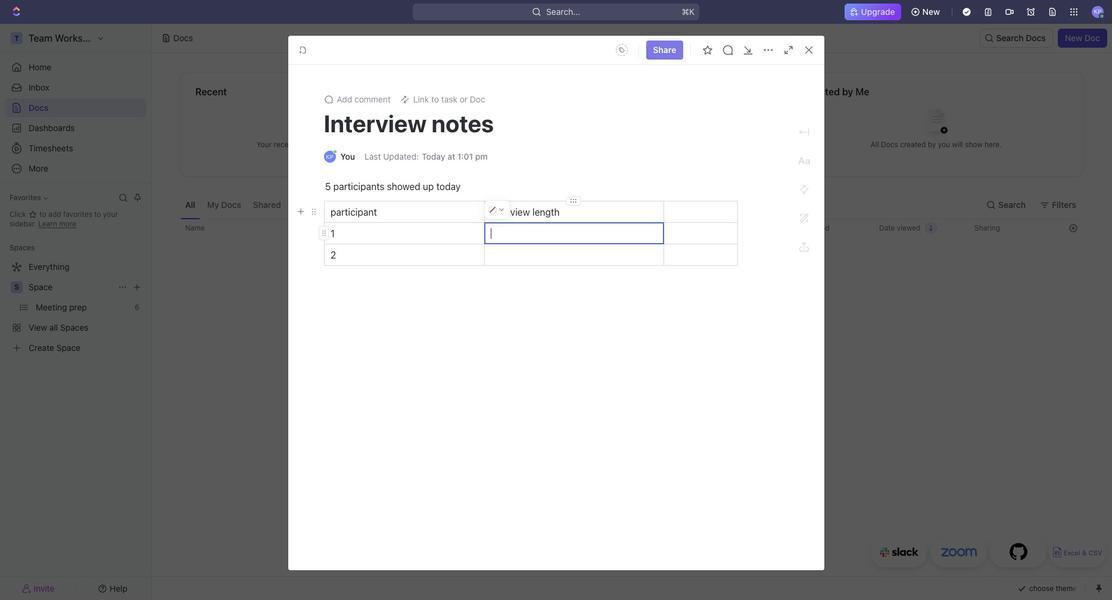 Task type: describe. For each thing, give the bounding box(es) containing it.
interview notes
[[324, 109, 494, 137]]

space link
[[29, 278, 113, 297]]

excel & csv
[[1064, 549, 1103, 557]]

up
[[423, 181, 434, 192]]

csv
[[1089, 549, 1103, 557]]

to inside dropdown button
[[432, 94, 439, 104]]

assigned button
[[383, 191, 429, 219]]

home
[[29, 62, 51, 72]]

space
[[29, 282, 53, 292]]

date for date viewed
[[880, 224, 895, 232]]

today
[[422, 151, 446, 162]]

all button
[[181, 191, 200, 219]]

to add favorites to your sidebar.
[[10, 210, 118, 228]]

today
[[436, 181, 461, 192]]

learn more
[[38, 219, 76, 228]]

0 horizontal spatial to
[[40, 210, 46, 219]]

search...
[[547, 7, 581, 17]]

interview length
[[491, 207, 560, 218]]

search button
[[982, 195, 1034, 214]]

comment
[[355, 94, 391, 104]]

add
[[337, 94, 352, 104]]

search docs
[[997, 33, 1046, 43]]

1:01
[[458, 151, 473, 162]]

5
[[325, 181, 331, 192]]

created by me
[[804, 86, 870, 97]]

your
[[257, 140, 272, 149]]

shared
[[253, 199, 281, 210]]

2 row from the top
[[181, 283, 1084, 440]]

&
[[1083, 549, 1088, 557]]

new for new doc
[[1066, 33, 1083, 43]]

last updated: today at 1:01 pm
[[365, 151, 488, 162]]

my docs button
[[202, 191, 246, 219]]

invite user image
[[22, 583, 31, 594]]

me
[[856, 86, 870, 97]]

add comment
[[337, 94, 391, 104]]

timesheets
[[29, 143, 73, 153]]

you
[[341, 151, 355, 162]]

1 horizontal spatial to
[[94, 210, 101, 219]]

upgrade
[[862, 7, 896, 17]]

date viewed
[[880, 224, 921, 232]]

search docs button
[[980, 29, 1054, 48]]

doc inside dropdown button
[[470, 94, 486, 104]]

name
[[185, 224, 205, 232]]

created
[[804, 86, 840, 97]]

assigned
[[388, 199, 424, 210]]

recent
[[195, 86, 227, 97]]

1 will from the left
[[350, 140, 361, 149]]

link to task or doc button
[[396, 91, 490, 108]]

sidebar.
[[10, 219, 36, 228]]

date viewed button
[[873, 219, 945, 238]]

5 participants showed up today
[[325, 181, 461, 192]]

2 show from the left
[[966, 140, 983, 149]]

notes
[[432, 109, 494, 137]]

1 vertical spatial by
[[928, 140, 937, 149]]

inbox link
[[5, 78, 147, 97]]

dropdown menu image
[[613, 41, 632, 60]]

upgrade link
[[845, 4, 902, 20]]

my docs
[[207, 199, 241, 210]]

invite button
[[5, 580, 72, 597]]

you
[[939, 140, 951, 149]]

docs inside button
[[221, 199, 241, 210]]

2 here. from the left
[[985, 140, 1002, 149]]

favorites
[[63, 210, 92, 219]]

workspace button
[[328, 191, 381, 219]]

favorites button
[[5, 191, 53, 205]]

2
[[330, 250, 336, 260]]

all for all
[[185, 199, 195, 210]]

all for all docs created by you will show here.
[[871, 140, 880, 149]]

link to task or doc
[[413, 94, 486, 104]]

docs inside the sidebar navigation
[[29, 103, 49, 113]]

2 will from the left
[[953, 140, 964, 149]]

tab list containing all
[[181, 191, 476, 219]]

link
[[413, 94, 429, 104]]



Task type: vqa. For each thing, say whether or not it's contained in the screenshot.
user group ICON
no



Task type: locate. For each thing, give the bounding box(es) containing it.
1 row from the top
[[181, 219, 1084, 238]]

new doc button
[[1058, 29, 1108, 48]]

location
[[527, 224, 556, 232]]

your recently opened docs will show here.
[[257, 140, 399, 149]]

1 horizontal spatial new
[[1066, 33, 1083, 43]]

interview
[[491, 207, 530, 218]]

all left created
[[871, 140, 880, 149]]

tags
[[646, 224, 662, 232]]

excel & csv link
[[1050, 538, 1107, 567]]

search for search
[[999, 199, 1026, 210]]

pm
[[475, 151, 488, 162]]

row
[[181, 219, 1084, 238], [181, 283, 1084, 440]]

learn
[[38, 219, 57, 228]]

archived button
[[432, 191, 476, 219]]

⌘k
[[682, 7, 695, 17]]

0 vertical spatial all
[[871, 140, 880, 149]]

tab list
[[181, 191, 476, 219]]

row containing name
[[181, 219, 1084, 238]]

sharing
[[975, 224, 1001, 232]]

doc
[[1085, 33, 1101, 43], [470, 94, 486, 104]]

to left your
[[94, 210, 101, 219]]

1 horizontal spatial date
[[880, 224, 895, 232]]

date left 'viewed'
[[880, 224, 895, 232]]

0 vertical spatial doc
[[1085, 33, 1101, 43]]

no created by me docs image
[[913, 99, 961, 147]]

by
[[843, 86, 854, 97], [928, 140, 937, 149]]

recently
[[274, 140, 301, 149]]

1
[[330, 228, 335, 239]]

0 vertical spatial new
[[923, 7, 941, 17]]

1 horizontal spatial show
[[966, 140, 983, 149]]

doc right or
[[470, 94, 486, 104]]

learn more link
[[38, 219, 76, 228]]

1 vertical spatial doc
[[470, 94, 486, 104]]

will
[[350, 140, 361, 149], [953, 140, 964, 149]]

0 horizontal spatial new
[[923, 7, 941, 17]]

updated
[[802, 224, 830, 232]]

kp down your recently opened docs will show here.
[[326, 153, 334, 160]]

to
[[432, 94, 439, 104], [40, 210, 46, 219], [94, 210, 101, 219]]

0 vertical spatial search
[[997, 33, 1024, 43]]

table containing name
[[181, 219, 1084, 440]]

0 horizontal spatial kp
[[326, 153, 334, 160]]

doc inside button
[[1085, 33, 1101, 43]]

all left my
[[185, 199, 195, 210]]

1 vertical spatial kp
[[326, 153, 334, 160]]

1 horizontal spatial here.
[[985, 140, 1002, 149]]

to right "link"
[[432, 94, 439, 104]]

all docs created by you will show here.
[[871, 140, 1002, 149]]

search for search docs
[[997, 33, 1024, 43]]

kp button
[[1089, 2, 1108, 21]]

s
[[14, 283, 19, 291]]

show right you
[[966, 140, 983, 149]]

no recent docs image
[[304, 99, 352, 147]]

spaces
[[10, 243, 35, 252]]

share
[[653, 45, 677, 55]]

dashboards link
[[5, 119, 147, 138]]

opened
[[303, 140, 328, 149]]

search
[[997, 33, 1024, 43], [999, 199, 1026, 210]]

0 horizontal spatial all
[[185, 199, 195, 210]]

0 horizontal spatial by
[[843, 86, 854, 97]]

date updated
[[784, 224, 830, 232]]

1 horizontal spatial by
[[928, 140, 937, 149]]

shared button
[[248, 191, 286, 219]]

kp inside dropdown button
[[1095, 8, 1102, 15]]

date inside "button"
[[784, 224, 800, 232]]

sidebar navigation
[[0, 24, 152, 600]]

add
[[48, 210, 61, 219]]

created
[[901, 140, 926, 149]]

space, , element
[[11, 281, 23, 293]]

to up learn
[[40, 210, 46, 219]]

more
[[59, 219, 76, 228]]

0 horizontal spatial show
[[363, 140, 380, 149]]

by left me
[[843, 86, 854, 97]]

workspace
[[332, 199, 376, 210]]

0 vertical spatial kp
[[1095, 8, 1102, 15]]

2 date from the left
[[880, 224, 895, 232]]

will up you
[[350, 140, 361, 149]]

1 horizontal spatial doc
[[1085, 33, 1101, 43]]

1 vertical spatial search
[[999, 199, 1026, 210]]

show
[[363, 140, 380, 149], [966, 140, 983, 149]]

1 vertical spatial all
[[185, 199, 195, 210]]

kp up new doc at the top right of page
[[1095, 8, 1102, 15]]

search inside search docs button
[[997, 33, 1024, 43]]

new doc
[[1066, 33, 1101, 43]]

1 horizontal spatial will
[[953, 140, 964, 149]]

excel
[[1064, 549, 1081, 557]]

2 horizontal spatial to
[[432, 94, 439, 104]]

or
[[460, 94, 468, 104]]

1 here. from the left
[[382, 140, 399, 149]]

timesheets link
[[5, 139, 147, 158]]

updated:
[[383, 151, 419, 162]]

will right you
[[953, 140, 964, 149]]

date left updated
[[784, 224, 800, 232]]

showed
[[387, 181, 420, 192]]

invite
[[34, 583, 54, 593]]

1 vertical spatial row
[[181, 283, 1084, 440]]

new
[[923, 7, 941, 17], [1066, 33, 1083, 43]]

last
[[365, 151, 381, 162]]

home link
[[5, 58, 147, 77]]

new right upgrade
[[923, 7, 941, 17]]

all inside all button
[[185, 199, 195, 210]]

my
[[207, 199, 219, 210]]

participant
[[330, 207, 377, 218]]

archived
[[436, 199, 471, 210]]

your
[[103, 210, 118, 219]]

kp
[[1095, 8, 1102, 15], [326, 153, 334, 160]]

doc down kp dropdown button at the top right of page
[[1085, 33, 1101, 43]]

viewed
[[897, 224, 921, 232]]

0 horizontal spatial date
[[784, 224, 800, 232]]

here. right you
[[985, 140, 1002, 149]]

date for date updated
[[784, 224, 800, 232]]

docs inside button
[[1026, 33, 1046, 43]]

new right "search docs"
[[1066, 33, 1083, 43]]

at
[[448, 151, 455, 162]]

0 horizontal spatial here.
[[382, 140, 399, 149]]

participants
[[333, 181, 384, 192]]

1 date from the left
[[784, 224, 800, 232]]

1 horizontal spatial kp
[[1095, 8, 1102, 15]]

favorites
[[10, 193, 41, 202]]

search inside search button
[[999, 199, 1026, 210]]

date updated button
[[777, 219, 837, 238]]

1 horizontal spatial all
[[871, 140, 880, 149]]

date inside button
[[880, 224, 895, 232]]

length
[[532, 207, 560, 218]]

show up 'last'
[[363, 140, 380, 149]]

table
[[181, 219, 1084, 440]]

here. up updated:
[[382, 140, 399, 149]]

interview
[[324, 109, 427, 137]]

new for new
[[923, 7, 941, 17]]

0 horizontal spatial will
[[350, 140, 361, 149]]

docs link
[[5, 98, 147, 117]]

new button
[[906, 2, 948, 21]]

private
[[293, 199, 321, 210]]

0 vertical spatial by
[[843, 86, 854, 97]]

task
[[442, 94, 458, 104]]

0 horizontal spatial doc
[[470, 94, 486, 104]]

here.
[[382, 140, 399, 149], [985, 140, 1002, 149]]

private button
[[288, 191, 325, 219]]

docs
[[173, 33, 193, 43], [1026, 33, 1046, 43], [29, 103, 49, 113], [331, 140, 348, 149], [882, 140, 899, 149], [221, 199, 241, 210]]

0 vertical spatial row
[[181, 219, 1084, 238]]

1 show from the left
[[363, 140, 380, 149]]

1 vertical spatial new
[[1066, 33, 1083, 43]]

by left you
[[928, 140, 937, 149]]

none image
[[489, 205, 497, 214]]

click
[[10, 210, 28, 219]]

inbox
[[29, 82, 49, 92]]



